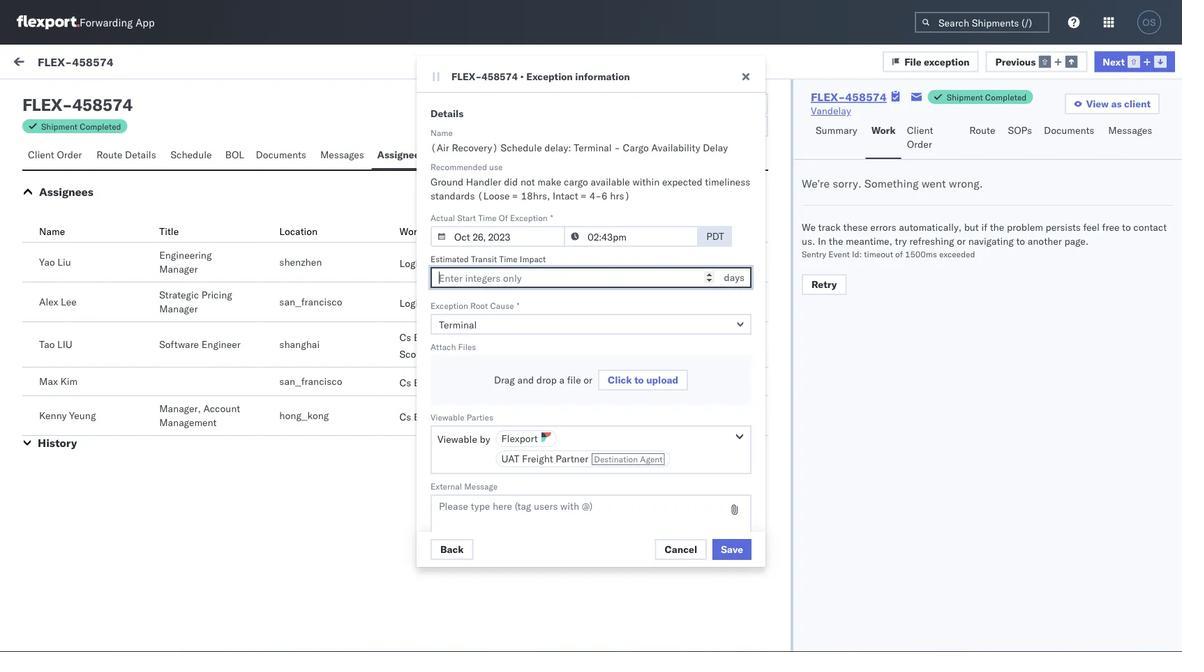 Task type: describe. For each thing, give the bounding box(es) containing it.
software
[[159, 339, 199, 351]]

2 vertical spatial exception
[[431, 301, 468, 311]]

transit
[[471, 254, 497, 264]]

client for the right client order button
[[907, 124, 934, 136]]

manager inside strategic pricing manager
[[159, 303, 198, 315]]

to inside click to upload button
[[635, 374, 644, 386]]

6:39
[[465, 477, 486, 489]]

free
[[1103, 221, 1120, 234]]

a
[[560, 374, 565, 386]]

1 vertical spatial shipment
[[41, 121, 78, 132]]

flex- up vandelay
[[811, 90, 846, 104]]

view as client button
[[1065, 94, 1160, 115]]

cargo
[[564, 176, 588, 188]]

458574 up vandelay
[[846, 90, 887, 104]]

2 jason- from the top
[[68, 277, 99, 289]]

3 dec from the top
[[403, 288, 421, 300]]

4 z from the top
[[50, 404, 54, 413]]

viewable for viewable by
[[438, 434, 477, 446]]

8, for dec 8, 2026, 6:38 pm pst
[[423, 539, 432, 552]]

458574 left •
[[482, 71, 518, 83]]

flex- up went
[[922, 162, 951, 175]]

contact
[[1134, 221, 1167, 234]]

sops button
[[1003, 118, 1039, 159]]

forwarding app
[[80, 16, 155, 29]]

18hrs,
[[521, 190, 550, 202]]

3 jason-test zhao from the top
[[68, 340, 142, 352]]

1 jason- from the top
[[68, 151, 99, 163]]

(0) for internal (0)
[[130, 89, 149, 101]]

flex-458574 link
[[811, 90, 887, 104]]

1 horizontal spatial assignees button
[[372, 142, 431, 170]]

2 dec 17, 2026, 6:47 pm pst from the top
[[403, 414, 529, 426]]

import work button
[[98, 45, 164, 82]]

3 resize handle column header from the left
[[898, 117, 915, 653]]

software engineer
[[159, 339, 241, 351]]

automatically,
[[899, 221, 962, 234]]

client
[[1125, 98, 1151, 110]]

2026, up exception root cause *
[[441, 288, 468, 300]]

ttt for dec 20, 2026, 12:36 am pst
[[42, 175, 53, 187]]

document
[[541, 97, 589, 110]]

route details
[[97, 149, 156, 161]]

2 6:47 from the top
[[471, 414, 492, 426]]

exception root cause *
[[431, 301, 520, 311]]

yeung
[[69, 410, 96, 422]]

1 dec from the top
[[403, 162, 421, 175]]

history button
[[38, 436, 77, 450]]

next button
[[1095, 51, 1176, 72]]

ttt for dec 20, 2026, 12:35 am pst
[[42, 238, 53, 250]]

drop
[[537, 374, 557, 386]]

next
[[1103, 55, 1125, 68]]

refreshing
[[910, 235, 955, 248]]

0 vertical spatial the
[[990, 221, 1005, 234]]

2 cs export from the top
[[400, 411, 443, 423]]

schedule inside button
[[171, 149, 212, 161]]

intact
[[553, 190, 579, 202]]

kenny
[[39, 410, 67, 422]]

1 6:47 from the top
[[471, 351, 492, 363]]

12:36
[[471, 162, 498, 175]]

4 zhao from the top
[[120, 403, 142, 415]]

0 vertical spatial shipment
[[947, 92, 984, 102]]

0 vertical spatial flex-458574
[[38, 55, 114, 69]]

kenny yeung
[[39, 410, 96, 422]]

20, for dec 20, 2026, 12:33 am pst
[[423, 288, 438, 300]]

upload
[[647, 374, 679, 386]]

6:38
[[465, 539, 486, 552]]

1 vertical spatial flex-458574
[[811, 90, 887, 104]]

2 logistics from the top
[[400, 297, 439, 310]]

pm right 'parties'
[[495, 414, 509, 426]]

engineer
[[202, 339, 241, 351]]

flex
[[22, 94, 62, 115]]

back
[[441, 544, 464, 556]]

strategic pricing manager
[[159, 289, 232, 315]]

0 vertical spatial documents
[[1045, 124, 1095, 136]]

0 vertical spatial exception
[[527, 71, 573, 83]]

of
[[896, 249, 903, 259]]

- left the internal
[[62, 94, 72, 115]]

another
[[1028, 235, 1062, 248]]

•
[[521, 71, 524, 83]]

page.
[[1065, 235, 1089, 248]]

0 vertical spatial file
[[905, 55, 922, 68]]

import inside button
[[104, 57, 133, 69]]

2 export from the top
[[414, 377, 443, 389]]

files
[[458, 342, 476, 352]]

1 horizontal spatial shipment completed
[[947, 92, 1027, 102]]

0 horizontal spatial completed
[[80, 121, 121, 132]]

458574 up wrong.
[[951, 162, 987, 175]]

1 j z from the top
[[48, 153, 54, 161]]

dec 8, 2026, 6:39 pm pst
[[403, 477, 523, 489]]

cancel
[[665, 544, 698, 556]]

0 horizontal spatial shipment completed
[[41, 121, 121, 132]]

4 j from the top
[[48, 404, 50, 413]]

4 jason- from the top
[[68, 403, 99, 415]]

am for 12:33
[[501, 288, 516, 300]]

pst down impact
[[518, 288, 536, 300]]

manager inside 'engineering manager'
[[159, 263, 198, 275]]

work for work responsibility
[[400, 226, 423, 238]]

2 logistics manager from the top
[[400, 297, 480, 310]]

client for client order button to the left
[[28, 149, 54, 161]]

manager left cause
[[442, 297, 480, 310]]

dec 20, 2026, 12:36 am pst
[[403, 162, 536, 175]]

work for related
[[953, 121, 972, 132]]

summary
[[816, 124, 858, 136]]

order for client order button to the left
[[57, 149, 82, 161]]

root
[[471, 301, 488, 311]]

work for my
[[40, 54, 76, 73]]

1 horizontal spatial messages
[[1109, 124, 1153, 136]]

(air
[[431, 142, 450, 154]]

work for work button
[[872, 124, 896, 136]]

0 horizontal spatial time
[[404, 121, 422, 132]]

hrs)
[[610, 190, 631, 202]]

458574 up the internal
[[72, 55, 114, 69]]

problem
[[1007, 221, 1044, 234]]

- left save
[[662, 539, 668, 552]]

0 horizontal spatial file
[[694, 98, 712, 110]]

8, for dec 8, 2026, 6:39 pm pst
[[423, 477, 432, 489]]

manager up dec 20, 2026, 12:33 am pst on the top of the page
[[442, 258, 480, 270]]

cs inside the 'cs export sco import'
[[400, 332, 411, 344]]

- inside name (air recovery) schedule delay: terminal - cargo availability delay
[[615, 142, 621, 154]]

uat
[[502, 453, 520, 465]]

(0) for external (0)
[[62, 89, 80, 101]]

1 vertical spatial documents
[[256, 149, 306, 161]]

1 horizontal spatial file exception
[[905, 55, 970, 68]]

dec inside button
[[403, 477, 421, 489]]

shenzhen
[[280, 256, 322, 268]]

history
[[38, 436, 77, 450]]

1 logistics from the top
[[400, 258, 439, 270]]

liu
[[58, 256, 71, 268]]

flex- left •
[[452, 71, 482, 83]]

flex- right my
[[38, 55, 72, 69]]

1 vertical spatial messages
[[320, 149, 364, 161]]

2026, down actual
[[441, 225, 468, 237]]

route for route details
[[97, 149, 122, 161]]

external for external message
[[431, 481, 462, 492]]

shanghai
[[280, 339, 320, 351]]

cs export sco import
[[400, 332, 448, 361]]

as
[[1112, 98, 1122, 110]]

pst up impact
[[518, 225, 536, 237]]

forwarding app link
[[17, 15, 155, 29]]

drag
[[494, 374, 515, 386]]

2 jason-test zhao from the top
[[68, 277, 142, 289]]

estimated
[[431, 254, 469, 264]]

os
[[1143, 17, 1157, 28]]

1 vertical spatial the
[[829, 235, 844, 248]]

something
[[865, 177, 919, 191]]

schedule button
[[165, 142, 220, 170]]

client order for the right client order button
[[907, 124, 934, 150]]

route button
[[964, 118, 1003, 159]]

flex- 458574 for dec 20, 2026, 12:36 am pst
[[922, 162, 987, 175]]

2026, left 6:38
[[435, 539, 462, 552]]

back button
[[431, 540, 474, 561]]

1 horizontal spatial documents button
[[1039, 118, 1103, 159]]

am for 12:36
[[501, 162, 516, 175]]

0 horizontal spatial messages button
[[315, 142, 372, 170]]

pst right 6:38
[[506, 539, 523, 552]]

exceeded
[[940, 249, 976, 259]]

1 vertical spatial message
[[464, 481, 498, 492]]

alex lee
[[39, 296, 77, 308]]

4 jason-test zhao from the top
[[68, 403, 142, 415]]

pst up flexport
[[512, 414, 529, 426]]

0 horizontal spatial or
[[584, 374, 593, 386]]

- down "upload"
[[662, 414, 668, 426]]

Enter integers only number field
[[431, 267, 752, 288]]

1 logistics manager from the top
[[400, 258, 480, 270]]

resize handle column header for time
[[639, 117, 656, 653]]

7 dec from the top
[[403, 539, 421, 552]]

alex
[[39, 296, 58, 308]]

expected
[[663, 176, 703, 188]]

Please type here (tag users with @) text field
[[431, 495, 752, 561]]

account
[[203, 403, 240, 415]]

save button
[[713, 540, 752, 561]]

if
[[982, 221, 988, 234]]

route details button
[[91, 142, 165, 170]]

dec 8, 2026, 6:39 pm pst button
[[8, 452, 1174, 515]]

title
[[159, 226, 179, 238]]

item/shipment
[[974, 121, 1031, 132]]

we're sorry. something went wrong.
[[802, 177, 984, 191]]

msg
[[61, 301, 80, 313]]

0 horizontal spatial *
[[517, 301, 520, 311]]

0 vertical spatial message
[[43, 121, 77, 132]]

1 jason-test zhao from the top
[[68, 151, 142, 163]]

upload document
[[505, 97, 589, 110]]

flexport button
[[496, 431, 557, 448]]

1 vertical spatial assignees button
[[39, 185, 94, 199]]

20, for dec 20, 2026, 12:35 am pst
[[423, 225, 438, 237]]

pst up the not in the top of the page
[[518, 162, 536, 175]]

export inside the 'cs export sco import'
[[414, 332, 443, 344]]

- left pdt
[[662, 225, 668, 237]]

external message
[[431, 481, 498, 492]]



Task type: locate. For each thing, give the bounding box(es) containing it.
external inside button
[[22, 89, 59, 101]]

delay
[[703, 142, 728, 154]]

z down max
[[50, 404, 54, 413]]

resize handle column header
[[380, 117, 397, 653], [639, 117, 656, 653], [898, 117, 915, 653], [1158, 117, 1174, 653]]

1 export from the top
[[414, 332, 443, 344]]

completed up item/shipment
[[986, 92, 1027, 102]]

timeout
[[865, 249, 894, 259]]

8, inside button
[[423, 477, 432, 489]]

12:35
[[471, 225, 498, 237]]

0 vertical spatial assignees
[[377, 149, 425, 161]]

- down -- : -- -- text field
[[662, 288, 668, 300]]

engineering manager
[[159, 249, 212, 275]]

test down 'kenny'
[[42, 427, 59, 439]]

file exception button
[[883, 51, 979, 72], [883, 51, 979, 72], [673, 94, 769, 115], [673, 94, 769, 115]]

-- : -- -- text field
[[564, 226, 699, 247]]

1 vertical spatial 8,
[[423, 539, 432, 552]]

pm right 6:39
[[489, 477, 503, 489]]

6 dec from the top
[[403, 477, 421, 489]]

yao liu
[[39, 256, 71, 268]]

external
[[22, 89, 59, 101], [431, 481, 462, 492]]

2 test from the top
[[99, 277, 117, 289]]

1 horizontal spatial work
[[400, 226, 423, 238]]

1 vertical spatial shipment completed
[[41, 121, 121, 132]]

1 horizontal spatial client order button
[[902, 118, 964, 159]]

2 flex- 458574 from the top
[[922, 225, 987, 237]]

3 test from the top
[[99, 340, 117, 352]]

flex- 458574 up wrong.
[[922, 162, 987, 175]]

2026, inside the 'dec 8, 2026, 6:39 pm pst' button
[[435, 477, 462, 489]]

name for name (air recovery) schedule delay: terminal - cargo availability delay
[[431, 127, 453, 138]]

2 am from the top
[[501, 225, 516, 237]]

pst down uat
[[506, 477, 523, 489]]

did
[[504, 176, 518, 188]]

0 vertical spatial completed
[[986, 92, 1027, 102]]

1 horizontal spatial shipment
[[947, 92, 984, 102]]

2 = from the left
[[581, 190, 587, 202]]

work right the "related"
[[953, 121, 972, 132]]

schedule
[[501, 142, 542, 154], [171, 149, 212, 161]]

3 export from the top
[[414, 411, 443, 423]]

1 vertical spatial work
[[872, 124, 896, 136]]

flex- 458574 for dec 20, 2026, 12:35 am pst
[[922, 225, 987, 237]]

2 vertical spatial time
[[499, 254, 518, 264]]

1 8, from the top
[[423, 477, 432, 489]]

2 cs from the top
[[400, 377, 411, 389]]

0 vertical spatial work
[[135, 57, 158, 69]]

2 ttt from the top
[[42, 238, 53, 250]]

name up yao liu
[[39, 226, 65, 238]]

to right free
[[1123, 221, 1132, 234]]

3 test from the top
[[42, 427, 59, 439]]

1 horizontal spatial client
[[907, 124, 934, 136]]

client
[[907, 124, 934, 136], [28, 149, 54, 161]]

1 vertical spatial dec 17, 2026, 6:47 pm pst
[[403, 414, 529, 426]]

flex- up 1500ms
[[922, 225, 951, 237]]

and
[[518, 374, 534, 386]]

1 am from the top
[[501, 162, 516, 175]]

2 horizontal spatial to
[[1123, 221, 1132, 234]]

3 j from the top
[[48, 341, 50, 350]]

1 horizontal spatial to
[[1017, 235, 1026, 248]]

vandelay link
[[811, 104, 852, 118]]

flexport. image
[[17, 15, 80, 29]]

we're
[[802, 177, 830, 191]]

0 horizontal spatial exception
[[714, 98, 760, 110]]

feel
[[1084, 221, 1100, 234]]

exception up upload document
[[527, 71, 573, 83]]

logistics down work responsibility
[[400, 258, 439, 270]]

click to upload
[[608, 374, 679, 386]]

dec left attach
[[403, 351, 421, 363]]

1 horizontal spatial flex-458574
[[811, 90, 887, 104]]

0 vertical spatial shipment completed
[[947, 92, 1027, 102]]

0 vertical spatial import
[[104, 57, 133, 69]]

20, down estimated
[[423, 288, 438, 300]]

0 horizontal spatial messages
[[320, 149, 364, 161]]

4 resize handle column header from the left
[[1158, 117, 1174, 653]]

0 vertical spatial cs
[[400, 332, 411, 344]]

shipment up related work item/shipment
[[947, 92, 984, 102]]

1 horizontal spatial client order
[[907, 124, 934, 150]]

2 vertical spatial am
[[501, 288, 516, 300]]

1 san_francisco from the top
[[280, 296, 342, 308]]

cargo
[[623, 142, 649, 154]]

1 horizontal spatial the
[[990, 221, 1005, 234]]

1 z from the top
[[50, 153, 54, 161]]

manager down engineering
[[159, 263, 198, 275]]

2 vertical spatial to
[[635, 374, 644, 386]]

delay:
[[545, 142, 572, 154]]

1 test from the top
[[42, 301, 59, 313]]

3 z from the top
[[50, 341, 54, 350]]

time for actual
[[478, 213, 497, 223]]

hong_kong
[[280, 410, 329, 422]]

1 vertical spatial time
[[478, 213, 497, 223]]

previous button
[[986, 51, 1088, 72]]

pm inside button
[[489, 477, 503, 489]]

strategic
[[159, 289, 199, 301]]

retry button
[[802, 274, 847, 295]]

1 vertical spatial *
[[517, 301, 520, 311]]

am down the of at the left top
[[501, 225, 516, 237]]

messages button
[[1103, 118, 1160, 159], [315, 142, 372, 170]]

0 horizontal spatial name
[[39, 226, 65, 238]]

2026,
[[441, 162, 468, 175], [441, 225, 468, 237], [441, 288, 468, 300], [441, 351, 468, 363], [441, 414, 468, 426], [435, 477, 462, 489], [435, 539, 462, 552]]

time
[[404, 121, 422, 132], [478, 213, 497, 223], [499, 254, 518, 264]]

schedule up "use"
[[501, 142, 542, 154]]

2026, left 6:39
[[435, 477, 462, 489]]

cs down sco
[[400, 377, 411, 389]]

* right cause
[[517, 301, 520, 311]]

0 vertical spatial time
[[404, 121, 422, 132]]

Search Shipments (/) text field
[[915, 12, 1050, 33]]

2 20, from the top
[[423, 225, 438, 237]]

1 horizontal spatial (0)
[[130, 89, 149, 101]]

5 dec from the top
[[403, 414, 421, 426]]

2 dec from the top
[[403, 225, 421, 237]]

2026, up ground
[[441, 162, 468, 175]]

0 vertical spatial to
[[1123, 221, 1132, 234]]

0 horizontal spatial file exception
[[694, 98, 760, 110]]

name
[[431, 127, 453, 138], [39, 226, 65, 238]]

2 j from the top
[[48, 278, 50, 287]]

order for the right client order button
[[907, 138, 933, 150]]

to down "problem"
[[1017, 235, 1026, 248]]

zhao left software
[[120, 340, 142, 352]]

6
[[602, 190, 608, 202]]

8,
[[423, 477, 432, 489], [423, 539, 432, 552]]

viewable
[[431, 412, 465, 423], [438, 434, 477, 446]]

2 san_francisco from the top
[[280, 376, 342, 388]]

exception down search shipments (/) text box
[[924, 55, 970, 68]]

1 vertical spatial san_francisco
[[280, 376, 342, 388]]

1 vertical spatial 6:47
[[471, 414, 492, 426]]

(0) right the internal
[[130, 89, 149, 101]]

1 test from the top
[[99, 151, 117, 163]]

17, up viewable by
[[423, 414, 438, 426]]

0 vertical spatial san_francisco
[[280, 296, 342, 308]]

viewable for viewable parties
[[431, 412, 465, 423]]

cs export up viewable by
[[400, 411, 443, 423]]

export down sco
[[414, 377, 443, 389]]

zhao left strategic on the top
[[120, 277, 142, 289]]

0 vertical spatial am
[[501, 162, 516, 175]]

1 horizontal spatial name
[[431, 127, 453, 138]]

0 horizontal spatial =
[[513, 190, 519, 202]]

pm
[[495, 351, 509, 363], [495, 414, 509, 426], [489, 477, 503, 489], [489, 539, 503, 552]]

0 horizontal spatial (0)
[[62, 89, 80, 101]]

1 vertical spatial file
[[694, 98, 712, 110]]

1 horizontal spatial exception
[[924, 55, 970, 68]]

or inside we track these errors automatically, but if the problem persists feel free to contact us. in the meantime, try refreshing or navigating to another page. sentry event id: timeout of 1500ms exceeded
[[957, 235, 966, 248]]

1 (0) from the left
[[62, 89, 80, 101]]

0 horizontal spatial assignees button
[[39, 185, 94, 199]]

1 horizontal spatial *
[[551, 213, 553, 223]]

4 j z from the top
[[48, 404, 54, 413]]

management
[[159, 417, 217, 429]]

message
[[43, 121, 77, 132], [464, 481, 498, 492]]

*
[[551, 213, 553, 223], [517, 301, 520, 311]]

6:47 up by
[[471, 414, 492, 426]]

work right summary button
[[872, 124, 896, 136]]

jason-test zhao down flex - 458574
[[68, 151, 142, 163]]

cs
[[400, 332, 411, 344], [400, 377, 411, 389], [400, 411, 411, 423]]

Terminal text field
[[431, 314, 752, 335]]

cs export down sco
[[400, 377, 443, 389]]

0 horizontal spatial external
[[22, 89, 59, 101]]

= left 4-
[[581, 190, 587, 202]]

0 horizontal spatial assignees
[[39, 185, 94, 199]]

(0) left the internal
[[62, 89, 80, 101]]

1 zhao from the top
[[120, 151, 142, 163]]

vandelay
[[811, 105, 852, 117]]

2026, right sco
[[441, 351, 468, 363]]

0 vertical spatial 6:47
[[471, 351, 492, 363]]

3 am from the top
[[501, 288, 516, 300]]

forwarding
[[80, 16, 133, 29]]

flex-458574 up vandelay
[[811, 90, 887, 104]]

my
[[14, 54, 36, 73]]

0 vertical spatial or
[[957, 235, 966, 248]]

or
[[957, 235, 966, 248], [584, 374, 593, 386]]

j down max
[[48, 404, 50, 413]]

test left kim
[[42, 364, 59, 376]]

1 horizontal spatial import
[[419, 348, 448, 361]]

sentry
[[802, 249, 827, 259]]

2026, up viewable by
[[441, 414, 468, 426]]

liu
[[57, 339, 73, 351]]

4 dec from the top
[[403, 351, 421, 363]]

view as client
[[1087, 98, 1151, 110]]

meantime,
[[846, 235, 893, 248]]

previous
[[996, 55, 1036, 68]]

external (0) button
[[17, 82, 88, 110]]

1 horizontal spatial route
[[970, 124, 996, 136]]

click to upload button
[[598, 370, 689, 391]]

2 resize handle column header from the left
[[639, 117, 656, 653]]

client down the flex
[[28, 149, 54, 161]]

1 vertical spatial route
[[97, 149, 122, 161]]

flex - 458574
[[22, 94, 133, 115]]

import
[[104, 57, 133, 69], [419, 348, 448, 361]]

1 ttt from the top
[[42, 175, 53, 187]]

0 horizontal spatial the
[[829, 235, 844, 248]]

1 horizontal spatial assignees
[[377, 149, 425, 161]]

0 vertical spatial flex- 458574
[[922, 162, 987, 175]]

2 horizontal spatial work
[[872, 124, 896, 136]]

20, for dec 20, 2026, 12:36 am pst
[[423, 162, 438, 175]]

exception up delay
[[714, 98, 760, 110]]

1 resize handle column header from the left
[[380, 117, 397, 653]]

0 vertical spatial logistics manager
[[400, 258, 480, 270]]

viewable by
[[438, 434, 490, 446]]

2 17, from the top
[[423, 414, 438, 426]]

0 horizontal spatial order
[[57, 149, 82, 161]]

name inside name (air recovery) schedule delay: terminal - cargo availability delay
[[431, 127, 453, 138]]

dec left viewable parties on the bottom left of the page
[[403, 414, 421, 426]]

resize handle column header for related work item/shipment
[[1158, 117, 1174, 653]]

j up alex
[[48, 278, 50, 287]]

pst up the and
[[512, 351, 529, 363]]

0 horizontal spatial client order button
[[22, 142, 91, 170]]

client order button up went
[[902, 118, 964, 159]]

pricing
[[202, 289, 232, 301]]

cs left viewable parties on the bottom left of the page
[[400, 411, 411, 423]]

1 vertical spatial assignees
[[39, 185, 94, 199]]

am for 12:35
[[501, 225, 516, 237]]

bol button
[[220, 142, 250, 170]]

exception down dec 20, 2026, 12:33 am pst on the top of the page
[[431, 301, 468, 311]]

order down flex - 458574
[[57, 149, 82, 161]]

logistics manager
[[400, 258, 480, 270], [400, 297, 480, 310]]

1 vertical spatial work
[[953, 121, 972, 132]]

dec 20, 2026, 12:35 am pst
[[403, 225, 536, 237]]

work inside button
[[872, 124, 896, 136]]

1 vertical spatial export
[[414, 377, 443, 389]]

us.
[[802, 235, 816, 248]]

1 j from the top
[[48, 153, 50, 161]]

flexport
[[502, 433, 538, 445]]

2 vertical spatial export
[[414, 411, 443, 423]]

ground
[[431, 176, 464, 188]]

file
[[905, 55, 922, 68], [694, 98, 712, 110]]

import inside the 'cs export sco import'
[[419, 348, 448, 361]]

details
[[431, 108, 464, 120], [125, 149, 156, 161]]

upload
[[505, 97, 538, 110]]

engineering
[[159, 249, 212, 261]]

0 horizontal spatial documents
[[256, 149, 306, 161]]

3 j z from the top
[[48, 341, 54, 350]]

viewable up viewable by
[[431, 412, 465, 423]]

cancel button
[[655, 540, 707, 561]]

time for estimated
[[499, 254, 518, 264]]

0 horizontal spatial route
[[97, 149, 122, 161]]

dec left responsibility
[[403, 225, 421, 237]]

agent
[[640, 455, 663, 465]]

j z down the flex
[[48, 153, 54, 161]]

try
[[895, 235, 907, 248]]

documents down view
[[1045, 124, 1095, 136]]

1 cs export from the top
[[400, 377, 443, 389]]

1 vertical spatial exception
[[510, 213, 548, 223]]

jason-test zhao up kim
[[68, 340, 142, 352]]

schedule inside name (air recovery) schedule delay: terminal - cargo availability delay
[[501, 142, 542, 154]]

0 vertical spatial details
[[431, 108, 464, 120]]

flex-458574
[[38, 55, 114, 69], [811, 90, 887, 104]]

MMM D, YYYY text field
[[431, 226, 566, 247]]

cs export
[[400, 377, 443, 389], [400, 411, 443, 423]]

0 horizontal spatial schedule
[[171, 149, 212, 161]]

file exception down search shipments (/) text box
[[905, 55, 970, 68]]

0 horizontal spatial message
[[43, 121, 77, 132]]

viewable down viewable parties on the bottom left of the page
[[438, 434, 477, 446]]

1 vertical spatial 20,
[[423, 225, 438, 237]]

route down flex - 458574
[[97, 149, 122, 161]]

sco
[[400, 348, 416, 361]]

shipment
[[947, 92, 984, 102], [41, 121, 78, 132]]

event
[[829, 249, 850, 259]]

completed down flex - 458574
[[80, 121, 121, 132]]

1 horizontal spatial time
[[478, 213, 497, 223]]

manager,
[[159, 403, 201, 415]]

pm up "drag"
[[495, 351, 509, 363]]

2 zhao from the top
[[120, 277, 142, 289]]

2 8, from the top
[[423, 539, 432, 552]]

j z up alex
[[48, 278, 54, 287]]

3 jason- from the top
[[68, 340, 99, 352]]

2 j z from the top
[[48, 278, 54, 287]]

17, right sco
[[423, 351, 438, 363]]

client order for client order button to the left
[[28, 149, 82, 161]]

client order button down the flex
[[22, 142, 91, 170]]

shipment completed up related work item/shipment
[[947, 92, 1027, 102]]

2 z from the top
[[50, 278, 54, 287]]

1 horizontal spatial messages button
[[1103, 118, 1160, 159]]

3 20, from the top
[[423, 288, 438, 300]]

zhao left 'schedule' button
[[120, 151, 142, 163]]

client order down the flex
[[28, 149, 82, 161]]

jason- right tao at the left of page
[[68, 340, 99, 352]]

0 vertical spatial route
[[970, 124, 996, 136]]

1 vertical spatial 17,
[[423, 414, 438, 426]]

1 horizontal spatial =
[[581, 190, 587, 202]]

attach files
[[431, 342, 476, 352]]

4 test from the top
[[99, 403, 117, 415]]

0 horizontal spatial documents button
[[250, 142, 315, 170]]

not
[[521, 176, 535, 188]]

jason-test zhao down kim
[[68, 403, 142, 415]]

0 vertical spatial test
[[42, 301, 59, 313]]

dec 8, 2026, 6:38 pm pst
[[403, 539, 523, 552]]

assignees button
[[372, 142, 431, 170], [39, 185, 94, 199]]

2 horizontal spatial time
[[499, 254, 518, 264]]

san_francisco up hong_kong
[[280, 376, 342, 388]]

route for route
[[970, 124, 996, 136]]

details left 'schedule' button
[[125, 149, 156, 161]]

click
[[608, 374, 632, 386]]

1 vertical spatial viewable
[[438, 434, 477, 446]]

1 horizontal spatial details
[[431, 108, 464, 120]]

tao
[[39, 339, 55, 351]]

1 cs from the top
[[400, 332, 411, 344]]

completed
[[986, 92, 1027, 102], [80, 121, 121, 132]]

0 horizontal spatial to
[[635, 374, 644, 386]]

flex-458574 • exception information
[[452, 71, 630, 83]]

0 vertical spatial file exception
[[905, 55, 970, 68]]

jason-test zhao up lee
[[68, 277, 142, 289]]

1 20, from the top
[[423, 162, 438, 175]]

1 dec 17, 2026, 6:47 pm pst from the top
[[403, 351, 529, 363]]

name up (air
[[431, 127, 453, 138]]

1 horizontal spatial completed
[[986, 92, 1027, 102]]

pdt
[[707, 230, 725, 243]]

flex-458574 down the forwarding app link on the top
[[38, 55, 114, 69]]

pm right 6:38
[[489, 539, 503, 552]]

pst inside button
[[506, 477, 523, 489]]

external for external (0)
[[22, 89, 59, 101]]

impact
[[520, 254, 546, 264]]

client order right work button
[[907, 124, 934, 150]]

j z left "liu"
[[48, 341, 54, 350]]

name for name
[[39, 226, 65, 238]]

0 vertical spatial *
[[551, 213, 553, 223]]

viewable parties
[[431, 412, 494, 423]]

1 vertical spatial import
[[419, 348, 448, 361]]

message down flex - 458574
[[43, 121, 77, 132]]

dec left 'recommended'
[[403, 162, 421, 175]]

3 cs from the top
[[400, 411, 411, 423]]

resize handle column header for message
[[380, 117, 397, 653]]

0 horizontal spatial client
[[28, 149, 54, 161]]

0 horizontal spatial flex-458574
[[38, 55, 114, 69]]

458574 down import work button
[[72, 94, 133, 115]]

j down the flex
[[48, 153, 50, 161]]

0 horizontal spatial work
[[135, 57, 158, 69]]

details inside button
[[125, 149, 156, 161]]

documents button right bol
[[250, 142, 315, 170]]

shipment completed down flex - 458574
[[41, 121, 121, 132]]

- up "upload"
[[662, 351, 668, 363]]

1 vertical spatial ttt
[[42, 238, 53, 250]]

1 = from the left
[[513, 190, 519, 202]]

1 horizontal spatial or
[[957, 235, 966, 248]]

0 horizontal spatial work
[[40, 54, 76, 73]]

458574 up 'exceeded'
[[951, 225, 987, 237]]

0 vertical spatial ttt
[[42, 175, 53, 187]]

work inside button
[[135, 57, 158, 69]]

or right file
[[584, 374, 593, 386]]

2 vertical spatial test
[[42, 427, 59, 439]]

3 zhao from the top
[[120, 340, 142, 352]]

flex- 458574 up 'exceeded'
[[922, 225, 987, 237]]

recovery)
[[452, 142, 498, 154]]

external left 6:39
[[431, 481, 462, 492]]

logistics manager down work responsibility
[[400, 258, 480, 270]]

2 (0) from the left
[[130, 89, 149, 101]]

2 test from the top
[[42, 364, 59, 376]]

(loose
[[478, 190, 510, 202]]

1 horizontal spatial message
[[464, 481, 498, 492]]

1 flex- 458574 from the top
[[922, 162, 987, 175]]

1 17, from the top
[[423, 351, 438, 363]]

1 vertical spatial completed
[[80, 121, 121, 132]]



Task type: vqa. For each thing, say whether or not it's contained in the screenshot.
AM
yes



